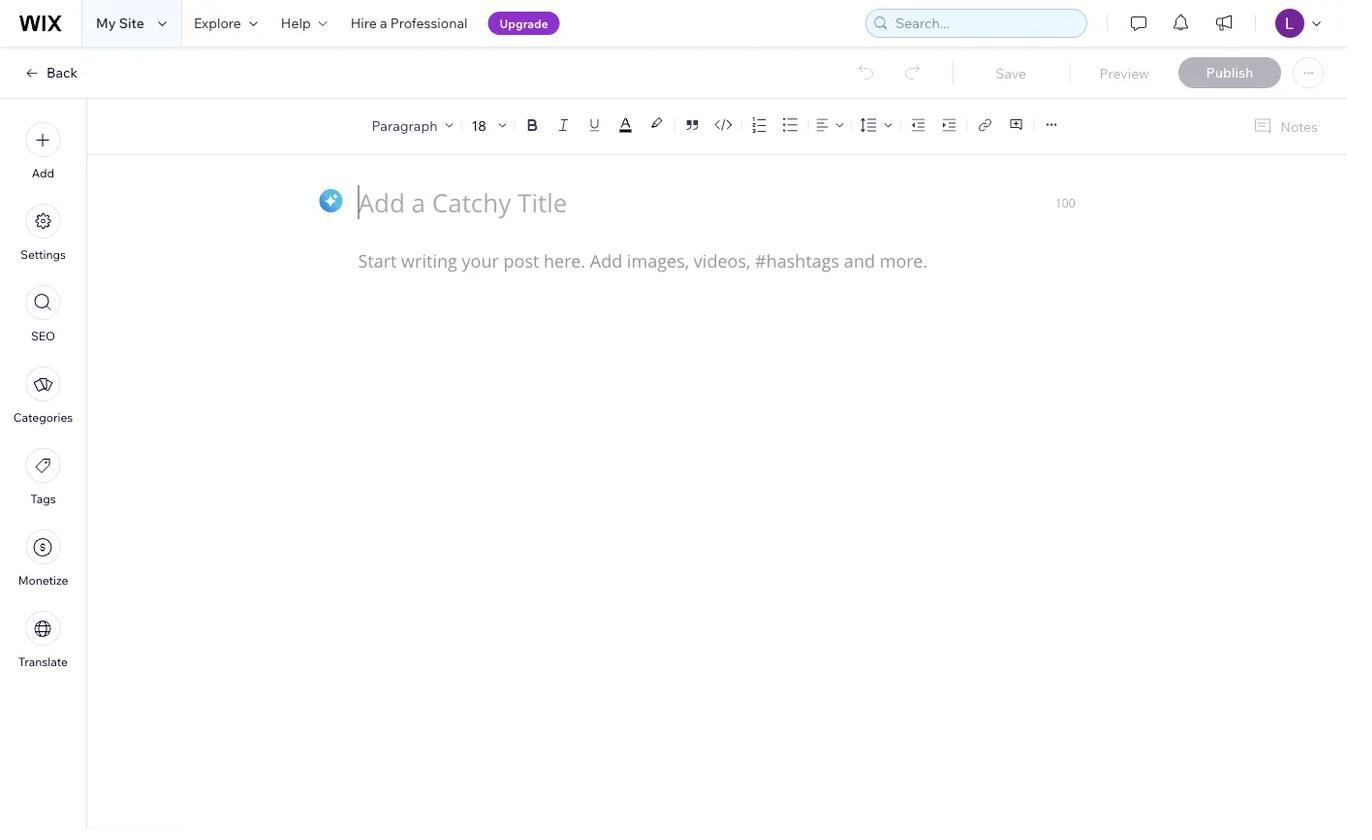 Task type: describe. For each thing, give the bounding box(es) containing it.
notes button
[[1246, 113, 1325, 140]]

settings button
[[20, 204, 66, 262]]

Font Size field
[[470, 116, 491, 135]]

help button
[[269, 0, 339, 47]]

categories button
[[13, 367, 73, 425]]

tags button
[[26, 448, 61, 506]]

menu containing add
[[0, 111, 86, 681]]

paragraph
[[372, 117, 438, 134]]

back
[[47, 64, 78, 81]]

notes
[[1281, 118, 1319, 135]]

monetize
[[18, 573, 68, 588]]

help
[[281, 15, 311, 32]]

100
[[1056, 195, 1076, 210]]

translate button
[[18, 611, 68, 669]]

translate
[[18, 655, 68, 669]]

tags
[[30, 492, 56, 506]]

add
[[32, 166, 54, 180]]

a
[[380, 15, 387, 32]]

paragraph button
[[368, 112, 457, 139]]

my
[[96, 15, 116, 32]]

settings
[[20, 247, 66, 262]]

Add a Catchy Title text field
[[358, 186, 1056, 220]]



Task type: locate. For each thing, give the bounding box(es) containing it.
add button
[[26, 122, 61, 180]]

seo
[[31, 329, 55, 343]]

site
[[119, 15, 144, 32]]

menu
[[0, 111, 86, 681]]

Search... field
[[890, 10, 1081, 37]]

categories
[[13, 410, 73, 425]]

professional
[[390, 15, 468, 32]]

explore
[[194, 15, 241, 32]]

my site
[[96, 15, 144, 32]]

monetize button
[[18, 529, 68, 588]]

upgrade
[[500, 16, 549, 31]]

hire a professional
[[351, 15, 468, 32]]

back button
[[23, 64, 78, 81]]

hire a professional link
[[339, 0, 480, 47]]

hire
[[351, 15, 377, 32]]

upgrade button
[[488, 12, 560, 35]]

seo button
[[26, 285, 61, 343]]



Task type: vqa. For each thing, say whether or not it's contained in the screenshot.
the topmost &
no



